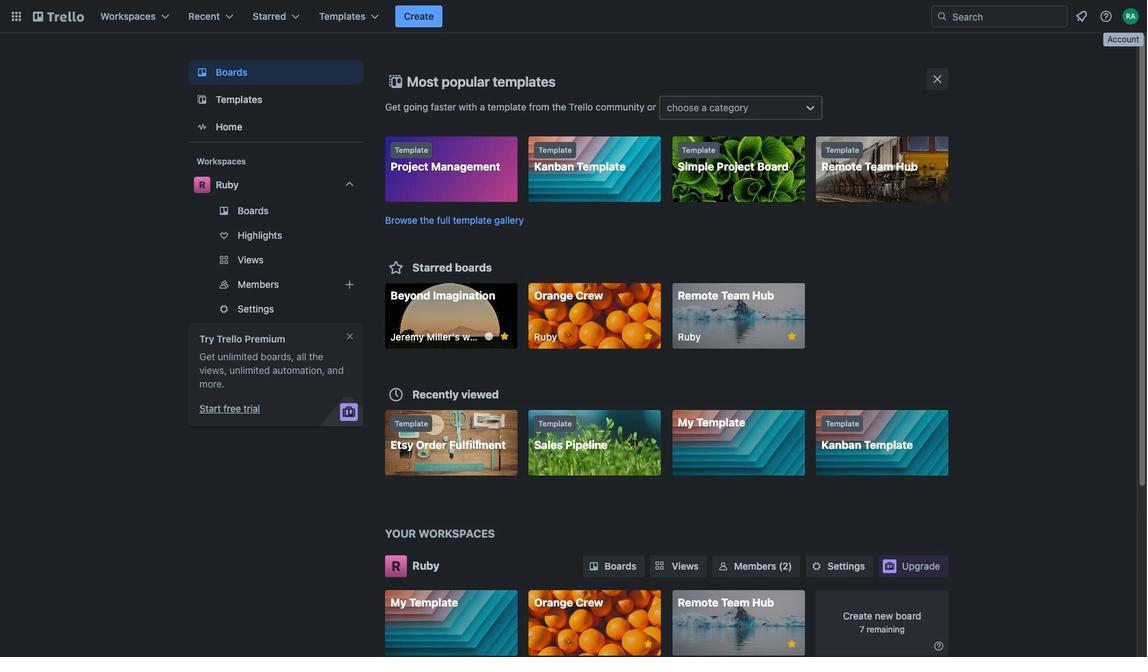 Task type: describe. For each thing, give the bounding box(es) containing it.
add image
[[341, 277, 358, 293]]

board image
[[194, 64, 210, 81]]

open information menu image
[[1099, 10, 1113, 23]]

1 horizontal spatial sm image
[[716, 560, 730, 573]]

sm image
[[810, 560, 823, 573]]

primary element
[[0, 0, 1147, 33]]

0 horizontal spatial sm image
[[587, 560, 601, 573]]

Search field
[[948, 7, 1067, 26]]



Task type: vqa. For each thing, say whether or not it's contained in the screenshot.
template board icon
yes



Task type: locate. For each thing, give the bounding box(es) containing it.
back to home image
[[33, 5, 84, 27]]

0 notifications image
[[1073, 8, 1090, 25]]

tooltip
[[1103, 33, 1143, 46]]

sm image
[[587, 560, 601, 573], [716, 560, 730, 573], [932, 639, 946, 653]]

ruby anderson (rubyanderson7) image
[[1122, 8, 1139, 25]]

2 horizontal spatial sm image
[[932, 639, 946, 653]]

template board image
[[194, 91, 210, 108]]

click to unstar this board. it will be removed from your starred list. image
[[786, 330, 798, 342], [642, 638, 654, 650], [786, 638, 798, 650]]

home image
[[194, 119, 210, 135]]

search image
[[937, 11, 948, 22]]



